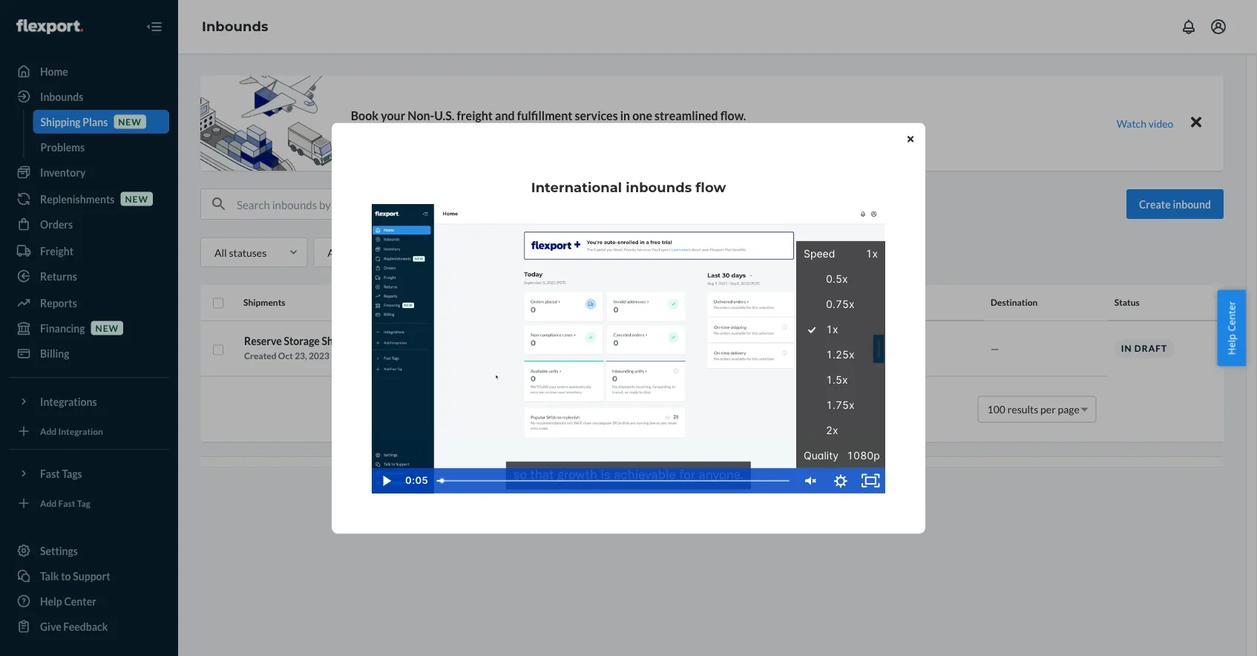Task type: describe. For each thing, give the bounding box(es) containing it.
close image
[[908, 135, 914, 144]]

1080p
[[847, 449, 880, 462]]

inbounds
[[626, 179, 692, 195]]

quality
[[804, 449, 839, 462]]

speed
[[804, 247, 835, 260]]

international inbounds flow
[[531, 179, 726, 195]]

1.25x
[[826, 348, 855, 361]]

international
[[531, 179, 622, 195]]

0 vertical spatial 1x
[[866, 247, 878, 260]]

international inbounds flow dialog
[[332, 123, 926, 533]]

0.5x
[[826, 272, 848, 285]]

help center button
[[1218, 290, 1246, 366]]

center
[[1225, 301, 1238, 332]]



Task type: vqa. For each thing, say whether or not it's contained in the screenshot.
"Bundles" inside the Bundles are a virtual grouping of products that are sold together.
no



Task type: locate. For each thing, give the bounding box(es) containing it.
video element
[[372, 204, 885, 493]]

0 horizontal spatial 1x
[[826, 323, 838, 336]]

1 vertical spatial 1x
[[826, 323, 838, 336]]

1.5x
[[826, 373, 848, 386]]

1x up "1.25x"
[[826, 323, 838, 336]]

0.75x
[[826, 298, 855, 310]]

1x
[[866, 247, 878, 260], [826, 323, 838, 336]]

help center
[[1225, 301, 1238, 355]]

2x
[[826, 424, 838, 437]]

1 horizontal spatial 1x
[[866, 247, 878, 260]]

1x right speed
[[866, 247, 878, 260]]

help
[[1225, 334, 1238, 355]]

1.75x
[[826, 399, 855, 411]]

flow
[[696, 179, 726, 195]]



